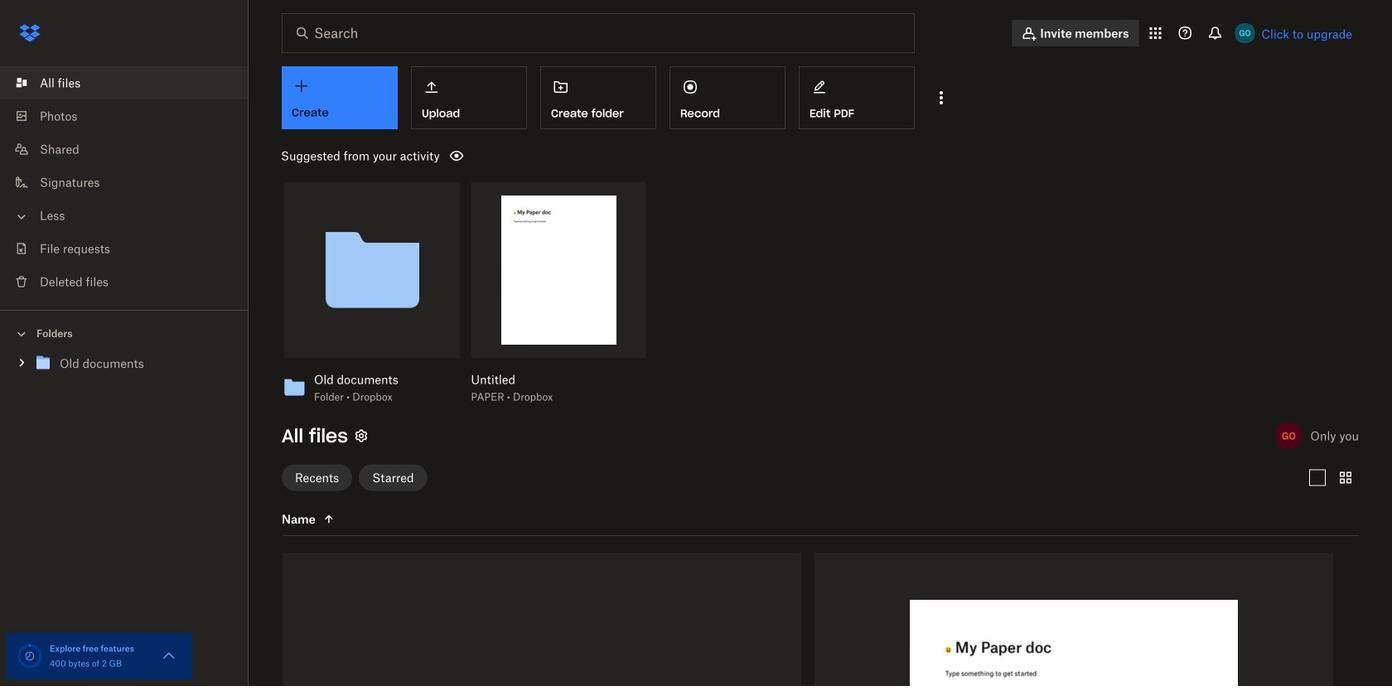 Task type: vqa. For each thing, say whether or not it's contained in the screenshot.
left THE FILE REQUESTS
no



Task type: describe. For each thing, give the bounding box(es) containing it.
quota usage image
[[17, 643, 43, 670]]

Search in folder "Dropbox" text field
[[314, 23, 880, 43]]

dropbox image
[[13, 17, 46, 50]]

file, _ my paper doc.paper row
[[815, 553, 1333, 686]]

folder, old documents row
[[283, 553, 801, 686]]



Task type: locate. For each thing, give the bounding box(es) containing it.
list item
[[0, 66, 249, 99]]

folder settings image
[[351, 426, 371, 446]]

quota usage progress bar
[[17, 643, 43, 670]]

list
[[0, 56, 249, 310]]

less image
[[13, 208, 30, 225]]



